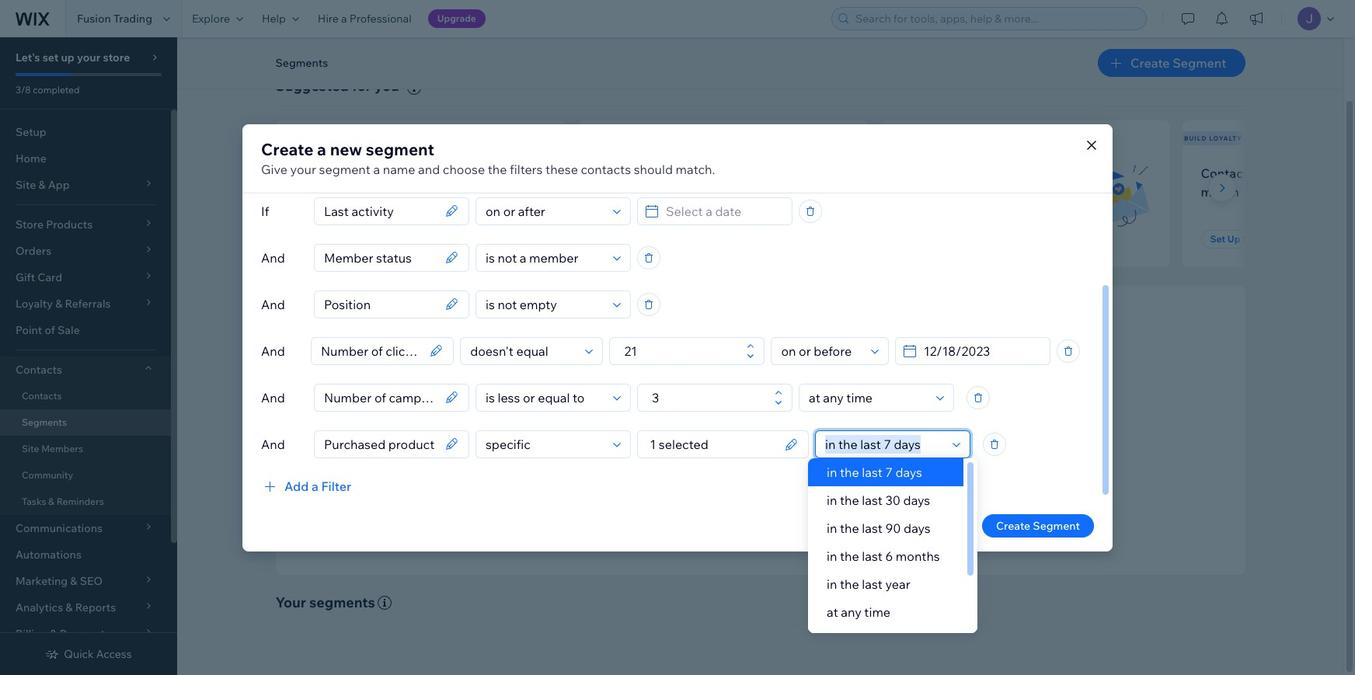 Task type: describe. For each thing, give the bounding box(es) containing it.
0 vertical spatial segment
[[366, 139, 435, 159]]

the inside 'create a new segment give your segment a name and choose the filters these contacts should match.'
[[488, 161, 507, 177]]

a left the new
[[317, 139, 326, 159]]

drive
[[803, 461, 829, 475]]

the for target
[[701, 417, 723, 434]]

contacts for contacts link
[[22, 390, 62, 402]]

in for in the last 6 months
[[827, 549, 838, 564]]

groups
[[685, 440, 720, 454]]

new contacts who recently subscribed to your mailing list
[[294, 165, 470, 200]]

update
[[805, 440, 841, 454]]

automatically
[[843, 440, 912, 454]]

days for in the last 30 days
[[904, 493, 931, 508]]

right
[[726, 417, 757, 434]]

with
[[1258, 165, 1283, 181]]

last for 90
[[862, 521, 883, 536]]

between
[[827, 633, 878, 648]]

mailing
[[406, 184, 449, 200]]

create a new segment give your segment a name and choose the filters these contacts should match.
[[261, 139, 716, 177]]

3 up from the left
[[1228, 233, 1241, 245]]

access
[[96, 648, 132, 662]]

your inside 'create a new segment give your segment a name and choose the filters these contacts should match.'
[[290, 161, 316, 177]]

target
[[761, 417, 801, 434]]

professional
[[350, 12, 412, 26]]

add
[[285, 479, 309, 494]]

list containing new contacts who recently subscribed to your mailing list
[[273, 120, 1356, 267]]

3 set up segment from the left
[[1211, 233, 1284, 245]]

reach
[[657, 417, 698, 434]]

tasks
[[22, 496, 46, 508]]

quick access
[[64, 648, 132, 662]]

2 vertical spatial and
[[886, 482, 905, 496]]

new subscribers
[[278, 134, 350, 142]]

point of sale
[[16, 323, 80, 337]]

in the last 6 months
[[827, 549, 941, 564]]

a inside button
[[312, 479, 319, 494]]

personalized
[[635, 461, 700, 475]]

campaign
[[990, 184, 1048, 200]]

set for new contacts who recently subscribed to your mailing list
[[304, 233, 319, 245]]

members
[[41, 443, 83, 455]]

quick
[[64, 648, 94, 662]]

1 vertical spatial segment
[[319, 161, 371, 177]]

who for purchase
[[716, 165, 741, 181]]

setup link
[[0, 119, 171, 145]]

your segments
[[276, 594, 375, 612]]

email inside reach the right target audience create specific groups of contacts that update automatically send personalized email campaigns to drive sales and build trust get to know your high-value customers, potential leads and more
[[703, 461, 730, 475]]

hire a professional link
[[309, 0, 421, 37]]

get
[[606, 482, 625, 496]]

new
[[330, 139, 362, 159]]

upgrade
[[437, 12, 476, 24]]

1 and from the top
[[261, 250, 285, 266]]

Enter a number text field
[[620, 338, 743, 364]]

automations link
[[0, 542, 171, 568]]

help
[[262, 12, 286, 26]]

email inside active email subscribers who clicked on your campaign
[[939, 165, 971, 181]]

value
[[721, 482, 748, 496]]

0 vertical spatial subscribers
[[297, 134, 350, 142]]

in for in the last year
[[827, 577, 838, 592]]

set for potential customers who haven't made a purchase yet
[[606, 233, 621, 245]]

customers
[[652, 165, 714, 181]]

haven't
[[597, 184, 639, 200]]

in for in the last 90 days
[[827, 521, 838, 536]]

the for 30
[[840, 493, 860, 508]]

site members
[[22, 443, 83, 455]]

active email subscribers who clicked on your campaign
[[899, 165, 1070, 200]]

set
[[43, 51, 59, 65]]

filter
[[321, 479, 352, 494]]

the for 7
[[840, 465, 860, 480]]

automations
[[16, 548, 82, 562]]

last for 6
[[862, 549, 883, 564]]

select an option field for enter a number text box
[[805, 384, 932, 411]]

create inside 'create a new segment give your segment a name and choose the filters these contacts should match.'
[[261, 139, 314, 159]]

contacts inside 'create a new segment give your segment a name and choose the filters these contacts should match.'
[[581, 161, 631, 177]]

build
[[1185, 134, 1208, 142]]

site members link
[[0, 436, 171, 463]]

suggested
[[276, 77, 349, 95]]

to inside 'new contacts who recently subscribed to your mailing list'
[[362, 184, 375, 200]]

12/18/2023 field
[[920, 338, 1046, 364]]

build loyalty
[[1185, 134, 1243, 142]]

a right hire
[[341, 12, 347, 26]]

up
[[61, 51, 75, 65]]

and for enter a number text box
[[261, 390, 285, 405]]

potential customers who haven't made a purchase yet
[[597, 165, 763, 200]]

in the last year
[[827, 577, 911, 592]]

your inside active email subscribers who clicked on your campaign
[[961, 184, 987, 200]]

in for in the last 30 days
[[827, 493, 838, 508]]

contacts inside "contacts with a birthday th"
[[1202, 165, 1255, 181]]

community
[[22, 470, 73, 481]]

3 set up segment button from the left
[[1202, 230, 1293, 249]]

completed
[[33, 84, 80, 96]]

campaigns
[[733, 461, 788, 475]]

90
[[886, 521, 901, 536]]

high-
[[695, 482, 721, 496]]

30
[[886, 493, 901, 508]]

last for 7
[[862, 465, 883, 480]]

days for in the last 90 days
[[904, 521, 931, 536]]

purchase
[[688, 184, 742, 200]]

yet
[[745, 184, 763, 200]]

create segment button for cancel
[[983, 514, 1095, 538]]

segments link
[[0, 410, 171, 436]]

potential
[[809, 482, 854, 496]]

Search for tools, apps, help & more... field
[[851, 8, 1142, 30]]

on
[[943, 184, 958, 200]]

year
[[886, 577, 911, 592]]

contacts for contacts "dropdown button"
[[16, 363, 62, 377]]

months
[[896, 549, 941, 564]]

create segment for the left 'create segment' button
[[724, 521, 820, 536]]

in the last 7 days
[[827, 465, 923, 480]]

leads
[[856, 482, 883, 496]]

3/8
[[16, 84, 31, 96]]

segments button
[[268, 51, 336, 75]]

select an option field for select options field
[[821, 431, 949, 458]]

last for 30
[[862, 493, 883, 508]]

you
[[375, 77, 399, 95]]

Select options field
[[643, 431, 781, 458]]

let's set up your store
[[16, 51, 130, 65]]

sidebar element
[[0, 37, 177, 676]]

send
[[606, 461, 633, 475]]

the for 90
[[840, 521, 860, 536]]

made
[[642, 184, 675, 200]]

select an option field for enter a number text field
[[777, 338, 867, 364]]

audience
[[804, 417, 865, 434]]

a inside potential customers who haven't made a purchase yet
[[678, 184, 685, 200]]

segments for segments button
[[276, 56, 328, 70]]

cancel button
[[910, 514, 973, 538]]

Enter a number text field
[[648, 384, 770, 411]]

your inside 'new contacts who recently subscribed to your mailing list'
[[377, 184, 404, 200]]

create inside reach the right target audience create specific groups of contacts that update automatically send personalized email campaigns to drive sales and build trust get to know your high-value customers, potential leads and more
[[606, 440, 640, 454]]



Task type: locate. For each thing, give the bounding box(es) containing it.
email
[[939, 165, 971, 181], [703, 461, 730, 475]]

1 vertical spatial and
[[859, 461, 879, 475]]

2 horizontal spatial and
[[886, 482, 905, 496]]

create segment button
[[1099, 49, 1246, 77], [983, 514, 1095, 538], [701, 519, 820, 538]]

a left the name
[[374, 161, 380, 177]]

contacts inside reach the right target audience create specific groups of contacts that update automatically send personalized email campaigns to drive sales and build trust get to know your high-value customers, potential leads and more
[[735, 440, 779, 454]]

0 horizontal spatial segments
[[22, 417, 67, 428]]

1 horizontal spatial email
[[939, 165, 971, 181]]

0 vertical spatial and
[[418, 161, 440, 177]]

trading
[[113, 12, 152, 26]]

who inside 'new contacts who recently subscribed to your mailing list'
[[377, 165, 402, 181]]

2 and from the top
[[261, 297, 285, 312]]

in for in the last 7 days
[[827, 465, 838, 480]]

1 horizontal spatial to
[[627, 482, 638, 496]]

Select a date field
[[662, 198, 788, 224]]

email up on
[[939, 165, 971, 181]]

1 horizontal spatial and
[[859, 461, 879, 475]]

last left year at right bottom
[[862, 577, 883, 592]]

2 set up segment button from the left
[[597, 230, 688, 249]]

birthday
[[1295, 165, 1345, 181]]

set up segment for subscribed
[[304, 233, 377, 245]]

0 horizontal spatial and
[[418, 161, 440, 177]]

2 vertical spatial contacts
[[22, 390, 62, 402]]

of down right
[[723, 440, 733, 454]]

your right give
[[290, 161, 316, 177]]

up down subscribed
[[321, 233, 334, 245]]

2 horizontal spatial up
[[1228, 233, 1241, 245]]

the
[[488, 161, 507, 177], [701, 417, 723, 434], [840, 465, 860, 480], [840, 493, 860, 508], [840, 521, 860, 536], [840, 549, 860, 564], [840, 577, 860, 592]]

0 horizontal spatial create segment
[[724, 521, 820, 536]]

new up subscribed
[[294, 165, 321, 181]]

2 horizontal spatial create segment button
[[1099, 49, 1246, 77]]

Choose a condition field
[[481, 198, 609, 224], [481, 291, 609, 318], [466, 338, 581, 364], [481, 384, 609, 411], [481, 431, 609, 458]]

set up segment button for made
[[597, 230, 688, 249]]

the inside option
[[840, 465, 860, 480]]

contacts down point of sale
[[16, 363, 62, 377]]

1 set up segment button from the left
[[294, 230, 386, 249]]

reach the right target audience create specific groups of contacts that update automatically send personalized email campaigns to drive sales and build trust get to know your high-value customers, potential leads and more
[[606, 417, 934, 496]]

your right on
[[961, 184, 987, 200]]

segment up the name
[[366, 139, 435, 159]]

2 in from the top
[[827, 493, 838, 508]]

days for in the last 7 days
[[896, 465, 923, 480]]

customers,
[[750, 482, 806, 496]]

segments inside button
[[276, 56, 328, 70]]

up for subscribed
[[321, 233, 334, 245]]

that
[[782, 440, 802, 454]]

2 last from the top
[[862, 493, 883, 508]]

to right subscribed
[[362, 184, 375, 200]]

fusion
[[77, 12, 111, 26]]

segments
[[276, 56, 328, 70], [22, 417, 67, 428]]

0 vertical spatial days
[[896, 465, 923, 480]]

and
[[261, 250, 285, 266], [261, 297, 285, 312], [261, 343, 285, 359], [261, 390, 285, 405], [261, 437, 285, 452]]

create segment for cancel 'create segment' button
[[997, 519, 1081, 533]]

trust
[[909, 461, 933, 475]]

0 vertical spatial segments
[[276, 56, 328, 70]]

last for year
[[862, 577, 883, 592]]

in the last 7 days option
[[809, 459, 964, 487]]

list box containing in the last 7 days
[[809, 459, 978, 655]]

of inside reach the right target audience create specific groups of contacts that update automatically send personalized email campaigns to drive sales and build trust get to know your high-value customers, potential leads and more
[[723, 440, 733, 454]]

in up in the last year
[[827, 549, 838, 564]]

0 horizontal spatial to
[[362, 184, 375, 200]]

2 who from the left
[[716, 165, 741, 181]]

1 set from the left
[[304, 233, 319, 245]]

who
[[377, 165, 402, 181], [716, 165, 741, 181], [1045, 165, 1070, 181]]

who left recently
[[377, 165, 402, 181]]

recently
[[405, 165, 452, 181]]

segments
[[309, 594, 375, 612]]

set up segment button down the made
[[597, 230, 688, 249]]

1 horizontal spatial set up segment button
[[597, 230, 688, 249]]

the up "groups"
[[701, 417, 723, 434]]

4 in from the top
[[827, 549, 838, 564]]

0 horizontal spatial create segment button
[[701, 519, 820, 538]]

your right up
[[77, 51, 101, 65]]

loyalty
[[1210, 134, 1243, 142]]

the for 6
[[840, 549, 860, 564]]

of
[[45, 323, 55, 337], [723, 440, 733, 454]]

and for enter a number text field
[[261, 343, 285, 359]]

1 horizontal spatial set up segment
[[606, 233, 679, 245]]

contacts inside 'new contacts who recently subscribed to your mailing list'
[[323, 165, 374, 181]]

upgrade button
[[428, 9, 486, 28]]

add a filter
[[285, 479, 352, 494]]

explore
[[192, 12, 230, 26]]

1 vertical spatial of
[[723, 440, 733, 454]]

quick access button
[[45, 648, 132, 662]]

the down in the last 30 days
[[840, 521, 860, 536]]

filters
[[510, 161, 543, 177]]

sales
[[831, 461, 857, 475]]

set up segment button
[[294, 230, 386, 249], [597, 230, 688, 249], [1202, 230, 1293, 249]]

2 horizontal spatial create segment
[[1131, 55, 1227, 71]]

0 horizontal spatial set
[[304, 233, 319, 245]]

hire
[[318, 12, 339, 26]]

specific
[[643, 440, 682, 454]]

cancel
[[924, 519, 959, 533]]

3 set from the left
[[1211, 233, 1226, 245]]

0 vertical spatial email
[[939, 165, 971, 181]]

2 horizontal spatial to
[[791, 461, 801, 475]]

the up any
[[840, 577, 860, 592]]

days inside option
[[896, 465, 923, 480]]

0 vertical spatial of
[[45, 323, 55, 337]]

1 horizontal spatial set
[[606, 233, 621, 245]]

1 last from the top
[[862, 465, 883, 480]]

your down the name
[[377, 184, 404, 200]]

clicked
[[899, 184, 941, 200]]

0 horizontal spatial email
[[703, 461, 730, 475]]

0 vertical spatial new
[[278, 134, 295, 142]]

the left the filters
[[488, 161, 507, 177]]

in down the sales
[[827, 493, 838, 508]]

7
[[886, 465, 893, 480]]

your inside sidebar 'element'
[[77, 51, 101, 65]]

0 horizontal spatial set up segment button
[[294, 230, 386, 249]]

0 vertical spatial contacts
[[1202, 165, 1255, 181]]

2 set up segment from the left
[[606, 233, 679, 245]]

choose a condition field for enter a number text field
[[466, 338, 581, 364]]

3 and from the top
[[261, 343, 285, 359]]

give
[[261, 161, 288, 177]]

help button
[[253, 0, 309, 37]]

new up give
[[278, 134, 295, 142]]

for
[[352, 77, 372, 95]]

to right get
[[627, 482, 638, 496]]

suggested for you
[[276, 77, 399, 95]]

2 horizontal spatial set up segment
[[1211, 233, 1284, 245]]

0 horizontal spatial who
[[377, 165, 402, 181]]

a right add
[[312, 479, 319, 494]]

the up potential
[[840, 465, 860, 480]]

tasks & reminders link
[[0, 489, 171, 515]]

0 horizontal spatial set up segment
[[304, 233, 377, 245]]

subscribers inside active email subscribers who clicked on your campaign
[[974, 165, 1042, 181]]

up down "contacts with a birthday th"
[[1228, 233, 1241, 245]]

time
[[865, 605, 891, 620]]

2 up from the left
[[623, 233, 636, 245]]

up
[[321, 233, 334, 245], [623, 233, 636, 245], [1228, 233, 1241, 245]]

days up more
[[896, 465, 923, 480]]

your down personalized
[[670, 482, 693, 496]]

these
[[546, 161, 578, 177]]

days right 90
[[904, 521, 931, 536]]

1 set up segment from the left
[[304, 233, 377, 245]]

set
[[304, 233, 319, 245], [606, 233, 621, 245], [1211, 233, 1226, 245]]

match.
[[676, 161, 716, 177]]

1 vertical spatial contacts
[[16, 363, 62, 377]]

1 horizontal spatial create segment button
[[983, 514, 1095, 538]]

1 vertical spatial subscribers
[[974, 165, 1042, 181]]

and for select options field
[[261, 437, 285, 452]]

last left 30
[[862, 493, 883, 508]]

2 horizontal spatial contacts
[[735, 440, 779, 454]]

contacts button
[[0, 357, 171, 383]]

and up mailing
[[418, 161, 440, 177]]

any
[[842, 605, 862, 620]]

set up segment button for subscribed
[[294, 230, 386, 249]]

0 vertical spatial to
[[362, 184, 375, 200]]

1 vertical spatial to
[[791, 461, 801, 475]]

and
[[418, 161, 440, 177], [859, 461, 879, 475], [886, 482, 905, 496]]

1 horizontal spatial subscribers
[[974, 165, 1042, 181]]

your inside reach the right target audience create specific groups of contacts that update automatically send personalized email campaigns to drive sales and build trust get to know your high-value customers, potential leads and more
[[670, 482, 693, 496]]

segment
[[366, 139, 435, 159], [319, 161, 371, 177]]

who inside active email subscribers who clicked on your campaign
[[1045, 165, 1070, 181]]

in inside option
[[827, 465, 838, 480]]

1 up from the left
[[321, 233, 334, 245]]

a right the with
[[1286, 165, 1293, 181]]

potential
[[597, 165, 649, 181]]

segments for segments "link"
[[22, 417, 67, 428]]

0 horizontal spatial contacts
[[323, 165, 374, 181]]

0 horizontal spatial of
[[45, 323, 55, 337]]

4 last from the top
[[862, 549, 883, 564]]

1 vertical spatial segments
[[22, 417, 67, 428]]

1 horizontal spatial segments
[[276, 56, 328, 70]]

a down 'customers'
[[678, 184, 685, 200]]

who up purchase on the right
[[716, 165, 741, 181]]

up for made
[[623, 233, 636, 245]]

1 in from the top
[[827, 465, 838, 480]]

contacts down contacts "dropdown button"
[[22, 390, 62, 402]]

set up segment button down subscribed
[[294, 230, 386, 249]]

th
[[1348, 165, 1356, 181]]

tasks & reminders
[[22, 496, 104, 508]]

hire a professional
[[318, 12, 412, 26]]

1 horizontal spatial of
[[723, 440, 733, 454]]

set up segment
[[304, 233, 377, 245], [606, 233, 679, 245], [1211, 233, 1284, 245]]

6
[[886, 549, 894, 564]]

create segment button for segments
[[1099, 49, 1246, 77]]

list
[[452, 184, 470, 200]]

let's
[[16, 51, 40, 65]]

community link
[[0, 463, 171, 489]]

in up at
[[827, 577, 838, 592]]

home
[[16, 152, 46, 166]]

should
[[634, 161, 673, 177]]

0 horizontal spatial subscribers
[[297, 134, 350, 142]]

1 horizontal spatial up
[[623, 233, 636, 245]]

2 set from the left
[[606, 233, 621, 245]]

contacts up haven't
[[581, 161, 631, 177]]

your
[[276, 594, 306, 612]]

2 vertical spatial to
[[627, 482, 638, 496]]

and down 7
[[886, 482, 905, 496]]

3 who from the left
[[1045, 165, 1070, 181]]

1 vertical spatial new
[[294, 165, 321, 181]]

1 horizontal spatial contacts
[[581, 161, 631, 177]]

set up segment for made
[[606, 233, 679, 245]]

setup
[[16, 125, 46, 139]]

store
[[103, 51, 130, 65]]

3/8 completed
[[16, 84, 80, 96]]

at
[[827, 605, 839, 620]]

1 vertical spatial days
[[904, 493, 931, 508]]

in down potential
[[827, 521, 838, 536]]

subscribers down suggested
[[297, 134, 350, 142]]

the down the sales
[[840, 493, 860, 508]]

segments inside "link"
[[22, 417, 67, 428]]

if
[[261, 203, 269, 219]]

and up leads
[[859, 461, 879, 475]]

point
[[16, 323, 42, 337]]

segments up site members on the left bottom of page
[[22, 417, 67, 428]]

new inside 'new contacts who recently subscribed to your mailing list'
[[294, 165, 321, 181]]

1 horizontal spatial who
[[716, 165, 741, 181]]

create segment
[[1131, 55, 1227, 71], [997, 519, 1081, 533], [724, 521, 820, 536]]

in the last 30 days
[[827, 493, 931, 508]]

up down haven't
[[623, 233, 636, 245]]

list box
[[809, 459, 978, 655]]

5 and from the top
[[261, 437, 285, 452]]

2 horizontal spatial set
[[1211, 233, 1226, 245]]

choose
[[443, 161, 485, 177]]

contacts with a birthday th
[[1202, 165, 1356, 200]]

subscribers up campaign
[[974, 165, 1042, 181]]

3 last from the top
[[862, 521, 883, 536]]

0 horizontal spatial up
[[321, 233, 334, 245]]

4 and from the top
[[261, 390, 285, 405]]

set up segment button down "contacts with a birthday th"
[[1202, 230, 1293, 249]]

to left drive
[[791, 461, 801, 475]]

1 horizontal spatial create segment
[[997, 519, 1081, 533]]

2 vertical spatial days
[[904, 521, 931, 536]]

contacts down the new
[[323, 165, 374, 181]]

to
[[362, 184, 375, 200], [791, 461, 801, 475], [627, 482, 638, 496]]

last inside option
[[862, 465, 883, 480]]

in the last 90 days
[[827, 521, 931, 536]]

5 last from the top
[[862, 577, 883, 592]]

who up campaign
[[1045, 165, 1070, 181]]

contacts up "campaigns"
[[735, 440, 779, 454]]

the for year
[[840, 577, 860, 592]]

choose a condition field for select options field
[[481, 431, 609, 458]]

email up high-
[[703, 461, 730, 475]]

5 in from the top
[[827, 577, 838, 592]]

your
[[77, 51, 101, 65], [290, 161, 316, 177], [377, 184, 404, 200], [961, 184, 987, 200], [670, 482, 693, 496]]

last left 90
[[862, 521, 883, 536]]

point of sale link
[[0, 317, 171, 344]]

who inside potential customers who haven't made a purchase yet
[[716, 165, 741, 181]]

new for new contacts who recently subscribed to your mailing list
[[294, 165, 321, 181]]

the up in the last year
[[840, 549, 860, 564]]

who for your
[[377, 165, 402, 181]]

know
[[640, 482, 667, 496]]

in
[[827, 465, 838, 480], [827, 493, 838, 508], [827, 521, 838, 536], [827, 549, 838, 564], [827, 577, 838, 592]]

None field
[[320, 198, 441, 224], [320, 245, 441, 271], [320, 291, 441, 318], [316, 338, 425, 364], [320, 384, 441, 411], [320, 431, 441, 458], [320, 198, 441, 224], [320, 245, 441, 271], [320, 291, 441, 318], [316, 338, 425, 364], [320, 384, 441, 411], [320, 431, 441, 458]]

days
[[896, 465, 923, 480], [904, 493, 931, 508], [904, 521, 931, 536]]

set up segment down "contacts with a birthday th"
[[1211, 233, 1284, 245]]

last up leads
[[862, 465, 883, 480]]

a inside "contacts with a birthday th"
[[1286, 165, 1293, 181]]

1 vertical spatial email
[[703, 461, 730, 475]]

of inside 'link'
[[45, 323, 55, 337]]

more
[[907, 482, 934, 496]]

choose a condition field for enter a number text box
[[481, 384, 609, 411]]

contacts down loyalty
[[1202, 165, 1255, 181]]

last left the 6
[[862, 549, 883, 564]]

the inside reach the right target audience create specific groups of contacts that update automatically send personalized email campaigns to drive sales and build trust get to know your high-value customers, potential leads and more
[[701, 417, 723, 434]]

new for new subscribers
[[278, 134, 295, 142]]

Select an option field
[[481, 245, 609, 271], [777, 338, 867, 364], [805, 384, 932, 411], [821, 431, 949, 458]]

set up segment down subscribed
[[304, 233, 377, 245]]

in up potential
[[827, 465, 838, 480]]

and inside 'create a new segment give your segment a name and choose the filters these contacts should match.'
[[418, 161, 440, 177]]

of left sale
[[45, 323, 55, 337]]

segments up suggested
[[276, 56, 328, 70]]

segment down the new
[[319, 161, 371, 177]]

new
[[278, 134, 295, 142], [294, 165, 321, 181]]

list
[[273, 120, 1356, 267]]

3 in from the top
[[827, 521, 838, 536]]

contacts inside "dropdown button"
[[16, 363, 62, 377]]

1 who from the left
[[377, 165, 402, 181]]

days right 30
[[904, 493, 931, 508]]

2 horizontal spatial set up segment button
[[1202, 230, 1293, 249]]

set up segment down the made
[[606, 233, 679, 245]]

2 horizontal spatial who
[[1045, 165, 1070, 181]]



Task type: vqa. For each thing, say whether or not it's contained in the screenshot.
left the to
yes



